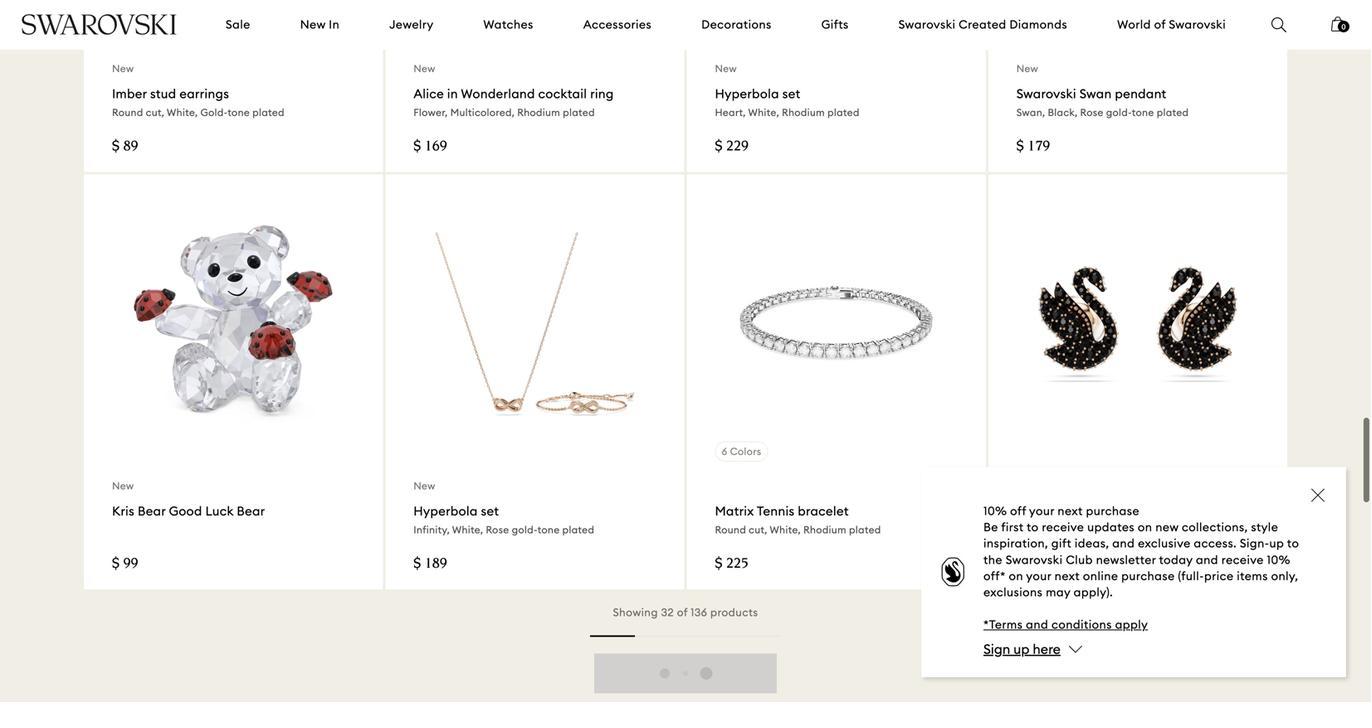 Task type: locate. For each thing, give the bounding box(es) containing it.
your right off
[[1029, 504, 1055, 519]]

stud inside imber stud earrings round cut, white, gold-tone plated
[[150, 86, 176, 102]]

0 vertical spatial next
[[1058, 504, 1083, 519]]

ring
[[590, 86, 614, 102]]

*terms
[[984, 618, 1023, 633]]

of
[[1154, 17, 1166, 32], [677, 606, 688, 620]]

10% up be
[[984, 504, 1007, 519]]

swarovski up $ 179
[[1017, 86, 1076, 102]]

0 horizontal spatial cut,
[[146, 106, 164, 119]]

0 vertical spatial black,
[[1048, 106, 1078, 119]]

new up "alice"
[[414, 62, 435, 75]]

on
[[1138, 521, 1152, 535], [1009, 569, 1023, 584]]

1 swan, from the top
[[1017, 106, 1045, 119]]

swan for stud
[[1080, 504, 1112, 520]]

cut, inside matrix tennis bracelet round cut, white, rhodium plated
[[749, 524, 767, 537]]

next up may
[[1055, 569, 1080, 584]]

swan, up $ 179
[[1017, 106, 1045, 119]]

new
[[1155, 521, 1179, 535]]

hyperbola for $ 229
[[715, 86, 779, 102]]

0 vertical spatial swan
[[1080, 86, 1112, 102]]

0 vertical spatial cut,
[[146, 106, 164, 119]]

new for earrings
[[112, 62, 134, 75]]

swan, inside swarovski swan stud earrings swan, black, rose gold-tone plated
[[1017, 524, 1045, 537]]

cut,
[[146, 106, 164, 119], [749, 524, 767, 537]]

black,
[[1048, 106, 1078, 119], [1048, 524, 1078, 537]]

swarovski inside swarovski swan pendant swan, black, rose gold-tone plated
[[1017, 86, 1076, 102]]

receive up the items
[[1222, 553, 1264, 568]]

swarovski
[[899, 17, 956, 32], [1169, 17, 1226, 32], [1017, 86, 1076, 102], [1017, 504, 1076, 520], [1006, 553, 1063, 568]]

2 black, from the top
[[1048, 524, 1078, 537]]

watches link
[[483, 17, 533, 33]]

earrings up the gold-
[[179, 86, 229, 102]]

new up heart, on the top of page
[[715, 62, 737, 75]]

new for infinity,
[[414, 480, 435, 493]]

0 horizontal spatial of
[[677, 606, 688, 620]]

up down style
[[1269, 537, 1284, 552]]

0 vertical spatial your
[[1029, 504, 1055, 519]]

apply).
[[1074, 586, 1113, 601]]

0 vertical spatial hyperbola
[[715, 86, 779, 102]]

watches
[[483, 17, 533, 32]]

earrings up new
[[1144, 504, 1194, 520]]

receive
[[1042, 521, 1084, 535], [1222, 553, 1264, 568]]

plated inside hyperbola set infinity, white, rose gold-tone plated
[[562, 524, 594, 537]]

1 vertical spatial black,
[[1048, 524, 1078, 537]]

1 vertical spatial to
[[1287, 537, 1299, 552]]

new inside new in link
[[300, 17, 326, 32]]

hyperbola inside hyperbola set infinity, white, rose gold-tone plated
[[414, 504, 478, 520]]

purchase down newsletter
[[1121, 569, 1175, 584]]

of right the world
[[1154, 17, 1166, 32]]

good
[[169, 504, 202, 520]]

stud
[[150, 86, 176, 102], [1115, 504, 1141, 520]]

1 horizontal spatial bear
[[237, 504, 265, 520]]

white, right "infinity,"
[[452, 524, 483, 537]]

world of swarovski
[[1117, 17, 1226, 32]]

1 vertical spatial swan
[[1080, 504, 1112, 520]]

1 vertical spatial cut,
[[749, 524, 767, 537]]

1 vertical spatial of
[[677, 606, 688, 620]]

(full-
[[1178, 569, 1204, 584]]

black, up gift
[[1048, 524, 1078, 537]]

1 horizontal spatial receive
[[1222, 553, 1264, 568]]

and up here
[[1026, 618, 1048, 633]]

cut, down imber on the top of page
[[146, 106, 164, 119]]

gifts link
[[821, 17, 849, 33]]

exclusions
[[984, 586, 1043, 601]]

10%
[[984, 504, 1007, 519], [1267, 553, 1291, 568]]

0 vertical spatial round
[[112, 106, 143, 119]]

2 swan from the top
[[1080, 504, 1112, 520]]

stud right imber on the top of page
[[150, 86, 176, 102]]

0 vertical spatial to
[[1027, 521, 1039, 535]]

be
[[984, 521, 998, 535]]

set inside "hyperbola set heart, white, rhodium plated"
[[782, 86, 800, 102]]

jewelry
[[389, 17, 434, 32]]

to right first in the bottom right of the page
[[1027, 521, 1039, 535]]

1 vertical spatial round
[[715, 524, 746, 537]]

136
[[691, 606, 707, 620]]

swan
[[1080, 86, 1112, 102], [1080, 504, 1112, 520]]

1 horizontal spatial 10%
[[1267, 553, 1291, 568]]

on left new
[[1138, 521, 1152, 535]]

rhodium down bracelet
[[803, 524, 846, 537]]

swan up updates
[[1080, 504, 1112, 520]]

access.
[[1194, 537, 1237, 552]]

items
[[1237, 569, 1268, 584]]

white,
[[167, 106, 198, 119], [748, 106, 779, 119], [452, 524, 483, 537], [770, 524, 801, 537]]

swarovski inside "10% off your next purchase be first to receive updates on new collections, style inspiration, gift ideas, and exclusive access. sign-up to the swarovski club newsletter today and receive 10% off* on your next online purchase (full-price items only, exclusions may apply)."
[[1006, 553, 1063, 568]]

0 vertical spatial swan,
[[1017, 106, 1045, 119]]

up
[[1269, 537, 1284, 552], [1014, 641, 1030, 658]]

0 horizontal spatial earrings
[[179, 86, 229, 102]]

new down diamonds
[[1017, 62, 1038, 75]]

$ 89
[[112, 140, 138, 155]]

round inside matrix tennis bracelet round cut, white, rhodium plated
[[715, 524, 746, 537]]

1 swan from the top
[[1080, 86, 1112, 102]]

new
[[300, 17, 326, 32], [112, 62, 134, 75], [414, 62, 435, 75], [715, 62, 737, 75], [1017, 62, 1038, 75], [112, 480, 134, 493], [414, 480, 435, 493]]

hyperbola up "infinity,"
[[414, 504, 478, 520]]

stud up updates
[[1115, 504, 1141, 520]]

1 horizontal spatial set
[[782, 86, 800, 102]]

cut, down tennis
[[749, 524, 767, 537]]

rhodium down cocktail
[[517, 106, 560, 119]]

round down matrix
[[715, 524, 746, 537]]

bear right kris
[[138, 504, 166, 520]]

round inside imber stud earrings round cut, white, gold-tone plated
[[112, 106, 143, 119]]

plated
[[252, 106, 284, 119], [563, 106, 595, 119], [828, 106, 860, 119], [1157, 106, 1189, 119], [562, 524, 594, 537], [849, 524, 881, 537], [1157, 524, 1189, 537]]

matrix tennis bracelet round cut, white, rhodium plated
[[715, 504, 881, 537]]

0 vertical spatial earrings
[[179, 86, 229, 102]]

hyperbola inside "hyperbola set heart, white, rhodium plated"
[[715, 86, 779, 102]]

1 vertical spatial purchase
[[1121, 569, 1175, 584]]

and down access.
[[1196, 553, 1218, 568]]

purchase
[[1086, 504, 1140, 519], [1121, 569, 1175, 584]]

hyperbola
[[715, 86, 779, 102], [414, 504, 478, 520]]

round down imber on the top of page
[[112, 106, 143, 119]]

swarovski for stud
[[1017, 504, 1076, 520]]

off
[[1010, 504, 1026, 519]]

0 horizontal spatial receive
[[1042, 521, 1084, 535]]

2 horizontal spatial and
[[1196, 553, 1218, 568]]

1 vertical spatial set
[[481, 504, 499, 520]]

swarovski swan stud earrings swan, black, rose gold-tone plated
[[1017, 504, 1194, 537]]

next
[[1058, 504, 1083, 519], [1055, 569, 1080, 584]]

0 vertical spatial up
[[1269, 537, 1284, 552]]

cut, inside imber stud earrings round cut, white, gold-tone plated
[[146, 106, 164, 119]]

set inside hyperbola set infinity, white, rose gold-tone plated
[[481, 504, 499, 520]]

1 horizontal spatial stud
[[1115, 504, 1141, 520]]

receive up gift
[[1042, 521, 1084, 535]]

$ 99
[[112, 558, 138, 573]]

set for $ 229
[[782, 86, 800, 102]]

stud inside swarovski swan stud earrings swan, black, rose gold-tone plated
[[1115, 504, 1141, 520]]

0 horizontal spatial hyperbola
[[414, 504, 478, 520]]

swarovski down inspiration,
[[1006, 553, 1063, 568]]

plated inside imber stud earrings round cut, white, gold-tone plated
[[252, 106, 284, 119]]

1 horizontal spatial on
[[1138, 521, 1152, 535]]

1 vertical spatial earrings
[[1144, 504, 1194, 520]]

your up may
[[1026, 569, 1052, 584]]

new for heart,
[[715, 62, 737, 75]]

price
[[1204, 569, 1234, 584]]

luck
[[205, 504, 234, 520]]

1 horizontal spatial and
[[1112, 537, 1135, 552]]

plated inside alice in wonderland cocktail ring flower, multicolored, rhodium plated
[[563, 106, 595, 119]]

gold- inside hyperbola set infinity, white, rose gold-tone plated
[[512, 524, 538, 537]]

1 horizontal spatial earrings
[[1144, 504, 1194, 520]]

swan left pendant
[[1080, 86, 1112, 102]]

1 vertical spatial 10%
[[1267, 553, 1291, 568]]

0 vertical spatial 10%
[[984, 504, 1007, 519]]

rhodium right heart, on the top of page
[[782, 106, 825, 119]]

10% up only,
[[1267, 553, 1291, 568]]

swan inside swarovski swan stud earrings swan, black, rose gold-tone plated
[[1080, 504, 1112, 520]]

0 horizontal spatial bear
[[138, 504, 166, 520]]

1 vertical spatial on
[[1009, 569, 1023, 584]]

black, up $ 179
[[1048, 106, 1078, 119]]

1 vertical spatial stud
[[1115, 504, 1141, 520]]

new for pendant
[[1017, 62, 1038, 75]]

up right sign
[[1014, 641, 1030, 658]]

1 horizontal spatial up
[[1269, 537, 1284, 552]]

ideas,
[[1075, 537, 1109, 552]]

1 vertical spatial and
[[1196, 553, 1218, 568]]

hyperbola set heart, white, rhodium plated
[[715, 86, 860, 119]]

tennis
[[757, 504, 795, 520]]

collections,
[[1182, 521, 1248, 535]]

1 black, from the top
[[1048, 106, 1078, 119]]

and up newsletter
[[1112, 537, 1135, 552]]

rhodium
[[517, 106, 560, 119], [782, 106, 825, 119], [803, 524, 846, 537]]

2 bear from the left
[[237, 504, 265, 520]]

to
[[1027, 521, 1039, 535], [1287, 537, 1299, 552]]

plated inside "hyperbola set heart, white, rhodium plated"
[[828, 106, 860, 119]]

swan, inside swarovski swan pendant swan, black, rose gold-tone plated
[[1017, 106, 1045, 119]]

0 horizontal spatial round
[[112, 106, 143, 119]]

1 vertical spatial hyperbola
[[414, 504, 478, 520]]

on up the exclusions
[[1009, 569, 1023, 584]]

bear right luck
[[237, 504, 265, 520]]

swarovski left created at the right of the page
[[899, 17, 956, 32]]

hyperbola up heart, on the top of page
[[715, 86, 779, 102]]

2 swan, from the top
[[1017, 524, 1045, 537]]

here
[[1033, 641, 1061, 658]]

first
[[1001, 521, 1024, 535]]

swarovski inside swarovski swan stud earrings swan, black, rose gold-tone plated
[[1017, 504, 1076, 520]]

white, down tennis
[[770, 524, 801, 537]]

white, right heart, on the top of page
[[748, 106, 779, 119]]

1 horizontal spatial hyperbola
[[715, 86, 779, 102]]

0 vertical spatial set
[[782, 86, 800, 102]]

diamonds
[[1010, 17, 1067, 32]]

to up only,
[[1287, 537, 1299, 552]]

new up kris
[[112, 480, 134, 493]]

alice in wonderland cocktail ring flower, multicolored, rhodium plated
[[414, 86, 614, 119]]

tone inside swarovski swan stud earrings swan, black, rose gold-tone plated
[[1132, 524, 1154, 537]]

0 vertical spatial stud
[[150, 86, 176, 102]]

tone inside swarovski swan pendant swan, black, rose gold-tone plated
[[1132, 106, 1154, 119]]

$ 149
[[1017, 558, 1050, 573]]

1 horizontal spatial to
[[1287, 537, 1299, 552]]

swan for pendant
[[1080, 86, 1112, 102]]

set
[[782, 86, 800, 102], [481, 504, 499, 520]]

sign
[[984, 641, 1010, 658]]

new up imber on the top of page
[[112, 62, 134, 75]]

hyperbola set infinity, white, rose gold-tone plated
[[414, 504, 594, 537]]

search image image
[[1272, 17, 1286, 32]]

black, inside swarovski swan stud earrings swan, black, rose gold-tone plated
[[1048, 524, 1078, 537]]

next up gift
[[1058, 504, 1083, 519]]

new in link
[[300, 17, 340, 33]]

rhodium inside alice in wonderland cocktail ring flower, multicolored, rhodium plated
[[517, 106, 560, 119]]

created
[[959, 17, 1006, 32]]

of right 32
[[677, 606, 688, 620]]

swan, up inspiration,
[[1017, 524, 1045, 537]]

swan,
[[1017, 106, 1045, 119], [1017, 524, 1045, 537]]

bracelet
[[798, 504, 849, 520]]

gold-
[[200, 106, 228, 119]]

tone inside hyperbola set infinity, white, rose gold-tone plated
[[538, 524, 560, 537]]

1 horizontal spatial of
[[1154, 17, 1166, 32]]

1 vertical spatial up
[[1014, 641, 1030, 658]]

plated inside swarovski swan pendant swan, black, rose gold-tone plated
[[1157, 106, 1189, 119]]

online
[[1083, 569, 1118, 584]]

earrings inside swarovski swan stud earrings swan, black, rose gold-tone plated
[[1144, 504, 1194, 520]]

purchase up updates
[[1086, 504, 1140, 519]]

new left in
[[300, 17, 326, 32]]

swarovski swan pendant swan, black, rose gold-tone plated
[[1017, 86, 1189, 119]]

new up "infinity,"
[[414, 480, 435, 493]]

swarovski up gift
[[1017, 504, 1076, 520]]

cut, for tennis
[[749, 524, 767, 537]]

the
[[984, 553, 1003, 568]]

1 horizontal spatial cut,
[[749, 524, 767, 537]]

0 horizontal spatial stud
[[150, 86, 176, 102]]

swarovski created diamonds
[[899, 17, 1067, 32]]

0 vertical spatial purchase
[[1086, 504, 1140, 519]]

1 vertical spatial swan,
[[1017, 524, 1045, 537]]

1 horizontal spatial round
[[715, 524, 746, 537]]

earrings inside imber stud earrings round cut, white, gold-tone plated
[[179, 86, 229, 102]]

1 vertical spatial receive
[[1222, 553, 1264, 568]]

2 vertical spatial and
[[1026, 618, 1048, 633]]

gift
[[1051, 537, 1072, 552]]

0 horizontal spatial set
[[481, 504, 499, 520]]

earrings
[[179, 86, 229, 102], [1144, 504, 1194, 520]]

swan inside swarovski swan pendant swan, black, rose gold-tone plated
[[1080, 86, 1112, 102]]

white, left the gold-
[[167, 106, 198, 119]]



Task type: vqa. For each thing, say whether or not it's contained in the screenshot.
'Imber Necklace'
no



Task type: describe. For each thing, give the bounding box(es) containing it.
off*
[[984, 569, 1006, 584]]

0 vertical spatial on
[[1138, 521, 1152, 535]]

flower,
[[414, 106, 448, 119]]

32
[[661, 606, 674, 620]]

tone inside imber stud earrings round cut, white, gold-tone plated
[[228, 106, 250, 119]]

1 vertical spatial next
[[1055, 569, 1080, 584]]

today
[[1159, 553, 1193, 568]]

accessories
[[583, 17, 652, 32]]

sale
[[226, 17, 250, 32]]

products
[[710, 606, 758, 620]]

gifts
[[821, 17, 849, 32]]

rose inside swarovski swan pendant swan, black, rose gold-tone plated
[[1080, 106, 1104, 119]]

swarovski for diamonds
[[899, 17, 956, 32]]

new in
[[300, 17, 340, 32]]

imber
[[112, 86, 147, 102]]

infinity,
[[414, 524, 450, 537]]

white, inside matrix tennis bracelet round cut, white, rhodium plated
[[770, 524, 801, 537]]

only,
[[1271, 569, 1298, 584]]

accessories link
[[583, 17, 652, 33]]

sign-
[[1240, 537, 1269, 552]]

cocktail
[[538, 86, 587, 102]]

0 horizontal spatial and
[[1026, 618, 1048, 633]]

in
[[329, 17, 340, 32]]

0 vertical spatial of
[[1154, 17, 1166, 32]]

swarovski image
[[21, 14, 178, 35]]

heart,
[[715, 106, 746, 119]]

sale link
[[226, 17, 250, 33]]

0 horizontal spatial to
[[1027, 521, 1039, 535]]

showing
[[613, 606, 658, 620]]

swarovski for pendant
[[1017, 86, 1076, 102]]

*terms and conditions apply
[[984, 618, 1148, 633]]

round for imber stud earrings
[[112, 106, 143, 119]]

$ 225
[[715, 558, 749, 573]]

plated inside matrix tennis bracelet round cut, white, rhodium plated
[[849, 524, 881, 537]]

showing 32 of  136 products
[[613, 606, 758, 620]]

0 horizontal spatial up
[[1014, 641, 1030, 658]]

conditions
[[1052, 618, 1112, 633]]

in
[[447, 86, 458, 102]]

0
[[1342, 22, 1346, 31]]

jewelry link
[[389, 17, 434, 33]]

rose inside hyperbola set infinity, white, rose gold-tone plated
[[486, 524, 509, 537]]

white, inside "hyperbola set heart, white, rhodium plated"
[[748, 106, 779, 119]]

$ 169
[[414, 140, 447, 155]]

$ 229
[[715, 140, 749, 155]]

decorations link
[[701, 17, 772, 33]]

may
[[1046, 586, 1071, 601]]

set for $ 189
[[481, 504, 499, 520]]

swarovski created diamonds link
[[899, 17, 1067, 33]]

style
[[1251, 521, 1278, 535]]

apply
[[1115, 618, 1148, 633]]

$ 179
[[1017, 140, 1050, 155]]

white, inside hyperbola set infinity, white, rose gold-tone plated
[[452, 524, 483, 537]]

rose inside swarovski swan stud earrings swan, black, rose gold-tone plated
[[1080, 524, 1104, 537]]

cut, for stud
[[146, 106, 164, 119]]

0 horizontal spatial 10%
[[984, 504, 1007, 519]]

rhodium inside matrix tennis bracelet round cut, white, rhodium plated
[[803, 524, 846, 537]]

rhodium inside "hyperbola set heart, white, rhodium plated"
[[782, 106, 825, 119]]

kris
[[112, 504, 134, 520]]

sign up here
[[984, 641, 1061, 658]]

updates
[[1087, 521, 1135, 535]]

new for wonderland
[[414, 62, 435, 75]]

imber stud earrings round cut, white, gold-tone plated
[[112, 86, 284, 119]]

swarovski right the world
[[1169, 17, 1226, 32]]

kris bear good luck bear
[[112, 504, 265, 520]]

decorations
[[701, 17, 772, 32]]

newsletter
[[1096, 553, 1156, 568]]

matrix
[[715, 504, 754, 520]]

0 link
[[1331, 15, 1350, 43]]

0 vertical spatial receive
[[1042, 521, 1084, 535]]

6 colors
[[722, 446, 761, 458]]

gold- inside swarovski swan pendant swan, black, rose gold-tone plated
[[1106, 106, 1132, 119]]

hyperbola for $ 189
[[414, 504, 478, 520]]

white, inside imber stud earrings round cut, white, gold-tone plated
[[167, 106, 198, 119]]

black, inside swarovski swan pendant swan, black, rose gold-tone plated
[[1048, 106, 1078, 119]]

0 vertical spatial and
[[1112, 537, 1135, 552]]

plated inside swarovski swan stud earrings swan, black, rose gold-tone plated
[[1157, 524, 1189, 537]]

club
[[1066, 553, 1093, 568]]

$ 189
[[414, 558, 447, 573]]

multicolored,
[[450, 106, 515, 119]]

world
[[1117, 17, 1151, 32]]

cart-mobile image image
[[1331, 17, 1345, 32]]

10% off your next purchase be first to receive updates on new collections, style inspiration, gift ideas, and exclusive access. sign-up to the swarovski club newsletter today and receive 10% off* on your next online purchase (full-price items only, exclusions may apply).
[[984, 504, 1299, 601]]

exclusive
[[1138, 537, 1191, 552]]

0 horizontal spatial on
[[1009, 569, 1023, 584]]

sign up here link
[[984, 641, 1061, 658]]

*terms and conditions apply link
[[984, 618, 1148, 633]]

alice
[[414, 86, 444, 102]]

inspiration,
[[984, 537, 1048, 552]]

up inside "10% off your next purchase be first to receive updates on new collections, style inspiration, gift ideas, and exclusive access. sign-up to the swarovski club newsletter today and receive 10% off* on your next online purchase (full-price items only, exclusions may apply)."
[[1269, 537, 1284, 552]]

1 vertical spatial your
[[1026, 569, 1052, 584]]

pendant
[[1115, 86, 1167, 102]]

world of swarovski link
[[1117, 17, 1226, 33]]

gold- inside swarovski swan stud earrings swan, black, rose gold-tone plated
[[1106, 524, 1132, 537]]

round for matrix tennis bracelet
[[715, 524, 746, 537]]

wonderland
[[461, 86, 535, 102]]

1 bear from the left
[[138, 504, 166, 520]]



